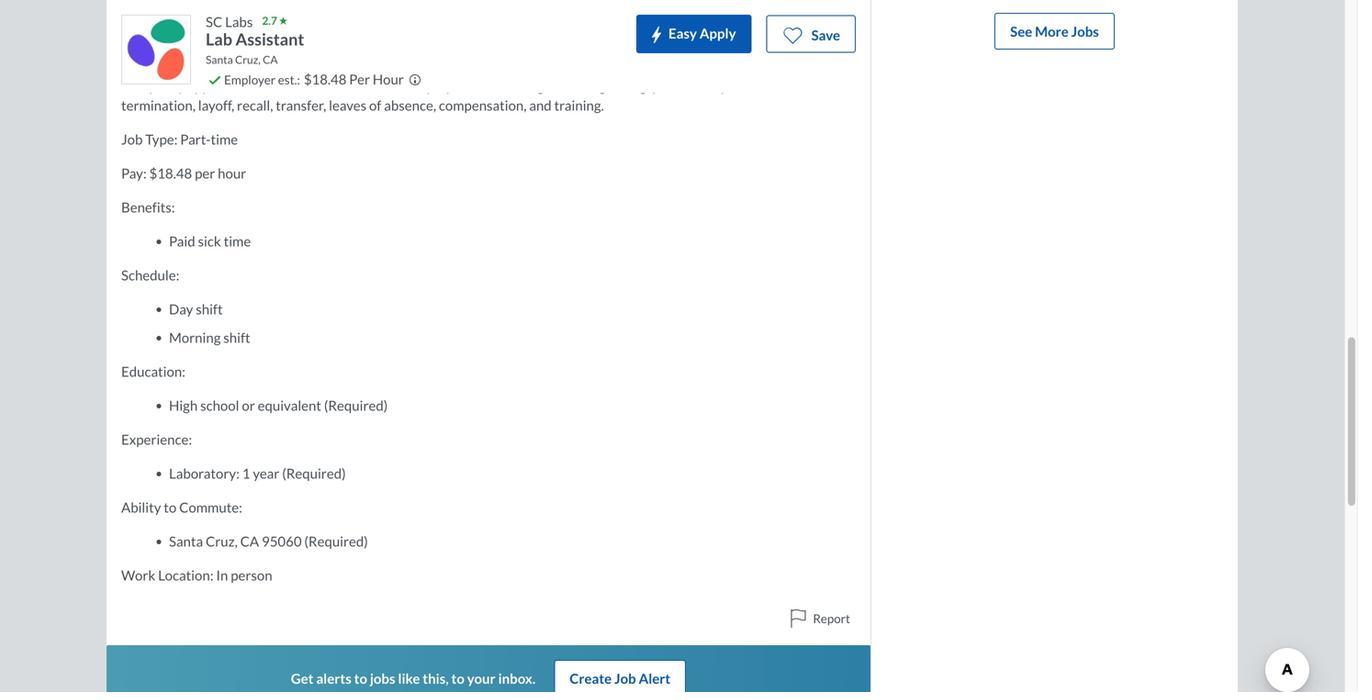 Task type: describe. For each thing, give the bounding box(es) containing it.
leaves
[[329, 97, 367, 113]]

sc for lab
[[206, 13, 223, 30]]

or down sex,
[[626, 24, 639, 41]]

compensation,
[[439, 97, 527, 113]]

policy
[[149, 78, 185, 94]]

employment,
[[408, 78, 487, 94]]

genetics,
[[121, 24, 174, 41]]

prohibits
[[737, 0, 791, 2]]

employees
[[457, 0, 521, 2]]

create
[[570, 671, 612, 687]]

or down color,
[[540, 24, 553, 41]]

apply
[[700, 25, 736, 41]]

education:
[[121, 363, 186, 380]]

this
[[121, 78, 147, 94]]

placement,
[[652, 78, 718, 94]]

promotion,
[[721, 78, 788, 94]]

and right :
[[303, 78, 325, 94]]

time for job type: part-time
[[211, 131, 238, 147]]

morning shift
[[169, 329, 250, 346]]

and down equal
[[210, 5, 232, 22]]

95060
[[262, 533, 302, 550]]

without
[[377, 5, 424, 22]]

transfer,
[[276, 97, 326, 113]]

high
[[169, 397, 198, 414]]

of inside sc labs provides equal employment opportunities to all employees and applicants for employment and prohibits discrimination and harassment of any type without regard to race, color, religion, age, sex, national origin, disability status, genetics, protected veteran status, sexual orientation, gender identity or expression, or any other characteristic protected by federal, state, or local laws.
[[308, 5, 320, 22]]

★
[[279, 16, 288, 26]]

to right ability
[[164, 499, 177, 516]]

color,
[[517, 5, 549, 22]]

$18.48 per hour
[[304, 71, 404, 87]]

labs for employment
[[141, 0, 168, 2]]

cruz, inside sc labs 2.7 ★ lab assistant santa cruz, ca
[[235, 53, 261, 66]]

create job alert button
[[554, 660, 686, 693]]

hiring,
[[612, 78, 650, 94]]

sick
[[198, 233, 221, 249]]

origin,
[[707, 5, 745, 22]]

experience:
[[121, 431, 192, 448]]

2 vertical spatial of
[[369, 97, 382, 113]]

provides
[[171, 0, 223, 2]]

to up regard
[[424, 0, 437, 2]]

training.
[[554, 97, 604, 113]]

work location: in person
[[121, 567, 272, 584]]

equal
[[226, 0, 259, 2]]

characteristic
[[702, 24, 784, 41]]

applicants
[[549, 0, 610, 2]]

0 horizontal spatial any
[[323, 5, 344, 22]]

veteran
[[239, 24, 286, 41]]

type
[[347, 5, 374, 22]]

absence,
[[384, 97, 436, 113]]

assistant
[[236, 29, 304, 49]]

(required) for equivalent
[[324, 397, 388, 414]]

alert
[[639, 671, 671, 687]]

all inside sc labs provides equal employment opportunities to all employees and applicants for employment and prohibits discrimination and harassment of any type without regard to race, color, religion, age, sex, national origin, disability status, genetics, protected veteran status, sexual orientation, gender identity or expression, or any other characteristic protected by federal, state, or local laws.
[[440, 0, 454, 2]]

equivalent
[[258, 397, 322, 414]]

to inside this policy applies to all terms and conditions of employment, including recruiting, hiring, placement, promotion, termination, layoff, recall, transfer, leaves of absence, compensation, and training.
[[233, 78, 246, 94]]

local
[[239, 44, 267, 60]]

easy
[[669, 25, 697, 41]]

national
[[655, 5, 705, 22]]

shift for morning shift
[[223, 329, 250, 346]]

and up color,
[[524, 0, 546, 2]]

lab
[[206, 29, 232, 49]]

time for benefits: paid sick time
[[224, 233, 251, 249]]

per
[[195, 165, 215, 181]]

ca inside sc labs 2.7 ★ lab assistant santa cruz, ca
[[263, 53, 278, 66]]

laboratory: 1 year (required)
[[169, 465, 346, 482]]

location:
[[158, 567, 214, 584]]

1 employment from the left
[[262, 0, 337, 2]]

laboratory:
[[169, 465, 240, 482]]

this,
[[423, 671, 449, 687]]

1 vertical spatial ca
[[240, 533, 259, 550]]

regard
[[427, 5, 467, 22]]

jobs
[[370, 671, 396, 687]]

ability
[[121, 499, 161, 516]]

1 horizontal spatial any
[[642, 24, 663, 41]]

federal,
[[138, 44, 184, 60]]

paid
[[169, 233, 195, 249]]

to right the this,
[[452, 671, 465, 687]]

and up origin,
[[712, 0, 734, 2]]

other
[[666, 24, 699, 41]]

alerts
[[316, 671, 352, 687]]

bolt image
[[652, 27, 661, 43]]

disability
[[748, 5, 803, 22]]

easy apply button
[[637, 15, 752, 53]]

discrimination
[[121, 5, 207, 22]]

1 protected from the left
[[177, 24, 237, 41]]

person
[[231, 567, 272, 584]]

inbox.
[[498, 671, 536, 687]]

laws.
[[269, 44, 299, 60]]

harassment
[[235, 5, 305, 22]]

santa inside sc labs 2.7 ★ lab assistant santa cruz, ca
[[206, 53, 233, 66]]

labs for lab
[[225, 13, 253, 30]]

type:
[[145, 131, 178, 147]]

like
[[398, 671, 420, 687]]

1
[[242, 465, 250, 482]]

gender
[[445, 24, 487, 41]]

1 vertical spatial cruz,
[[206, 533, 238, 550]]

save
[[812, 26, 841, 43]]

opportunities
[[340, 0, 422, 2]]

day shift
[[169, 301, 223, 317]]

1 vertical spatial status,
[[288, 24, 328, 41]]

expression,
[[555, 24, 623, 41]]



Task type: vqa. For each thing, say whether or not it's contained in the screenshot.
technology on the right top
no



Task type: locate. For each thing, give the bounding box(es) containing it.
job inside create job alert button
[[615, 671, 636, 687]]

est.
[[278, 72, 297, 87]]

1 horizontal spatial sc
[[206, 13, 223, 30]]

1 vertical spatial labs
[[225, 13, 253, 30]]

high school or equivalent (required)
[[169, 397, 388, 414]]

ability to commute:
[[121, 499, 242, 516]]

1 horizontal spatial shift
[[223, 329, 250, 346]]

0 vertical spatial $18.48
[[304, 71, 347, 87]]

1 horizontal spatial job
[[615, 671, 636, 687]]

0 vertical spatial sc
[[121, 0, 138, 2]]

1 vertical spatial of
[[393, 78, 406, 94]]

pay: $18.48 per hour
[[121, 165, 246, 181]]

to up 'recall,'
[[233, 78, 246, 94]]

0 vertical spatial (required)
[[324, 397, 388, 414]]

all inside this policy applies to all terms and conditions of employment, including recruiting, hiring, placement, promotion, termination, layoff, recall, transfer, leaves of absence, compensation, and training.
[[248, 78, 262, 94]]

shift
[[196, 301, 223, 317], [223, 329, 250, 346]]

ca left 95060
[[240, 533, 259, 550]]

0 vertical spatial santa
[[206, 53, 233, 66]]

shift right morning
[[223, 329, 250, 346]]

report
[[813, 612, 851, 626]]

to
[[424, 0, 437, 2], [470, 5, 482, 22], [233, 78, 246, 94], [164, 499, 177, 516], [354, 671, 367, 687], [452, 671, 465, 687]]

1 vertical spatial job
[[615, 671, 636, 687]]

1 horizontal spatial $18.48
[[304, 71, 347, 87]]

0 vertical spatial time
[[211, 131, 238, 147]]

see more jobs
[[1011, 23, 1100, 40]]

2 vertical spatial (required)
[[304, 533, 368, 550]]

0 vertical spatial shift
[[196, 301, 223, 317]]

employment
[[262, 0, 337, 2], [633, 0, 709, 2]]

job left type: in the left of the page
[[121, 131, 143, 147]]

1 vertical spatial santa
[[169, 533, 203, 550]]

1 horizontal spatial protected
[[787, 24, 847, 41]]

1 horizontal spatial ca
[[263, 53, 278, 66]]

identity
[[490, 24, 537, 41]]

employment up national
[[633, 0, 709, 2]]

see
[[1011, 23, 1033, 40]]

get
[[291, 671, 314, 687]]

1 vertical spatial all
[[248, 78, 262, 94]]

sc inside sc labs 2.7 ★ lab assistant santa cruz, ca
[[206, 13, 223, 30]]

easy apply
[[669, 25, 736, 41]]

to left jobs
[[354, 671, 367, 687]]

termination,
[[121, 97, 196, 113]]

1 vertical spatial time
[[224, 233, 251, 249]]

protected
[[177, 24, 237, 41], [787, 24, 847, 41]]

0 horizontal spatial all
[[248, 78, 262, 94]]

and down the including
[[529, 97, 552, 113]]

pay:
[[121, 165, 147, 181]]

sc labs logo image
[[124, 17, 188, 82]]

0 horizontal spatial status,
[[288, 24, 328, 41]]

1 horizontal spatial santa
[[206, 53, 233, 66]]

time
[[211, 131, 238, 147], [224, 233, 251, 249]]

cruz, up employer
[[235, 53, 261, 66]]

(required) for 95060
[[304, 533, 368, 550]]

1 horizontal spatial all
[[440, 0, 454, 2]]

0 vertical spatial cruz,
[[235, 53, 261, 66]]

recall,
[[237, 97, 273, 113]]

recruiting,
[[547, 78, 609, 94]]

or left local at the top left
[[223, 44, 236, 60]]

0 horizontal spatial employment
[[262, 0, 337, 2]]

create job alert
[[570, 671, 671, 687]]

of up absence,
[[393, 78, 406, 94]]

cruz, up in
[[206, 533, 238, 550]]

2.7
[[262, 14, 277, 27]]

status, right ★ in the left of the page
[[288, 24, 328, 41]]

0 vertical spatial all
[[440, 0, 454, 2]]

1 vertical spatial (required)
[[282, 465, 346, 482]]

0 vertical spatial labs
[[141, 0, 168, 2]]

part-
[[180, 131, 211, 147]]

0 horizontal spatial labs
[[141, 0, 168, 2]]

any down sex,
[[642, 24, 663, 41]]

0 horizontal spatial ca
[[240, 533, 259, 550]]

to down employees at the top left of the page
[[470, 5, 482, 22]]

employer est. :
[[224, 72, 300, 87]]

0 vertical spatial any
[[323, 5, 344, 22]]

religion,
[[552, 5, 601, 22]]

sc
[[121, 0, 138, 2], [206, 13, 223, 30]]

day
[[169, 301, 193, 317]]

protected down disability
[[787, 24, 847, 41]]

sc for employment
[[121, 0, 138, 2]]

year
[[253, 465, 280, 482]]

0 vertical spatial of
[[308, 5, 320, 22]]

labs down equal
[[225, 13, 253, 30]]

(required) right equivalent on the bottom of page
[[324, 397, 388, 414]]

sc labs provides equal employment opportunities to all employees and applicants for employment and prohibits discrimination and harassment of any type without regard to race, color, religion, age, sex, national origin, disability status, genetics, protected veteran status, sexual orientation, gender identity or expression, or any other characteristic protected by federal, state, or local laws.
[[121, 0, 847, 60]]

any up sexual
[[323, 5, 344, 22]]

status, up save
[[805, 5, 845, 22]]

benefits:
[[121, 199, 175, 215]]

sc up genetics,
[[121, 0, 138, 2]]

get alerts to jobs like this, to your inbox.
[[291, 671, 536, 687]]

age,
[[603, 5, 628, 22]]

1 vertical spatial sc
[[206, 13, 223, 30]]

sex,
[[630, 5, 653, 22]]

0 horizontal spatial shift
[[196, 301, 223, 317]]

2 employment from the left
[[633, 0, 709, 2]]

0 vertical spatial status,
[[805, 5, 845, 22]]

employer
[[224, 72, 276, 87]]

$18.48 left per
[[149, 165, 192, 181]]

your
[[467, 671, 496, 687]]

time up hour
[[211, 131, 238, 147]]

0 horizontal spatial protected
[[177, 24, 237, 41]]

of down conditions
[[369, 97, 382, 113]]

jobs
[[1072, 23, 1100, 40]]

0 horizontal spatial of
[[308, 5, 320, 22]]

0 vertical spatial ca
[[263, 53, 278, 66]]

labs up discrimination
[[141, 0, 168, 2]]

:
[[297, 72, 300, 87]]

labs inside sc labs provides equal employment opportunities to all employees and applicants for employment and prohibits discrimination and harassment of any type without regard to race, color, religion, age, sex, national origin, disability status, genetics, protected veteran status, sexual orientation, gender identity or expression, or any other characteristic protected by federal, state, or local laws.
[[141, 0, 168, 2]]

report button
[[782, 607, 856, 632]]

all up regard
[[440, 0, 454, 2]]

$18.48 right :
[[304, 71, 347, 87]]

work
[[121, 567, 156, 584]]

santa up location:
[[169, 533, 203, 550]]

1 vertical spatial shift
[[223, 329, 250, 346]]

shift right the day at the top of the page
[[196, 301, 223, 317]]

time inside "benefits: paid sick time"
[[224, 233, 251, 249]]

sexual
[[331, 24, 369, 41]]

state,
[[187, 44, 220, 60]]

2 protected from the left
[[787, 24, 847, 41]]

all
[[440, 0, 454, 2], [248, 78, 262, 94]]

or
[[540, 24, 553, 41], [626, 24, 639, 41], [223, 44, 236, 60], [242, 397, 255, 414]]

job type: part-time
[[121, 131, 238, 147]]

layoff,
[[198, 97, 234, 113]]

0 horizontal spatial sc
[[121, 0, 138, 2]]

commute:
[[179, 499, 242, 516]]

labs inside sc labs 2.7 ★ lab assistant santa cruz, ca
[[225, 13, 253, 30]]

conditions
[[328, 78, 391, 94]]

0 horizontal spatial $18.48
[[149, 165, 192, 181]]

1 horizontal spatial employment
[[633, 0, 709, 2]]

1 horizontal spatial status,
[[805, 5, 845, 22]]

see more jobs link
[[995, 13, 1115, 50]]

shift for day shift
[[196, 301, 223, 317]]

or right school
[[242, 397, 255, 414]]

employment up ★ in the left of the page
[[262, 0, 337, 2]]

benefits: paid sick time
[[121, 199, 251, 249]]

by
[[121, 44, 136, 60]]

sc down provides
[[206, 13, 223, 30]]

and
[[524, 0, 546, 2], [712, 0, 734, 2], [210, 5, 232, 22], [303, 78, 325, 94], [529, 97, 552, 113]]

1 vertical spatial any
[[642, 24, 663, 41]]

0 horizontal spatial santa
[[169, 533, 203, 550]]

all up 'recall,'
[[248, 78, 262, 94]]

time right sick
[[224, 233, 251, 249]]

2 horizontal spatial of
[[393, 78, 406, 94]]

save button
[[767, 15, 856, 53]]

including
[[490, 78, 544, 94]]

morning
[[169, 329, 221, 346]]

1 vertical spatial $18.48
[[149, 165, 192, 181]]

ca down assistant
[[263, 53, 278, 66]]

per
[[349, 71, 370, 87]]

(required) right year
[[282, 465, 346, 482]]

1 horizontal spatial labs
[[225, 13, 253, 30]]

terms
[[265, 78, 300, 94]]

job
[[121, 131, 143, 147], [615, 671, 636, 687]]

protected up state,
[[177, 24, 237, 41]]

in
[[216, 567, 228, 584]]

job left alert
[[615, 671, 636, 687]]

schedule:
[[121, 267, 179, 283]]

santa down lab
[[206, 53, 233, 66]]

(required)
[[324, 397, 388, 414], [282, 465, 346, 482], [304, 533, 368, 550]]

labs
[[141, 0, 168, 2], [225, 13, 253, 30]]

0 vertical spatial job
[[121, 131, 143, 147]]

santa cruz, ca 95060 (required)
[[169, 533, 368, 550]]

of right ★ in the left of the page
[[308, 5, 320, 22]]

(required) right 95060
[[304, 533, 368, 550]]

santa
[[206, 53, 233, 66], [169, 533, 203, 550]]

applies
[[188, 78, 230, 94]]

0 horizontal spatial job
[[121, 131, 143, 147]]

hour
[[373, 71, 404, 87]]

1 horizontal spatial of
[[369, 97, 382, 113]]

school
[[200, 397, 239, 414]]

ca
[[263, 53, 278, 66], [240, 533, 259, 550]]

sc inside sc labs provides equal employment opportunities to all employees and applicants for employment and prohibits discrimination and harassment of any type without regard to race, color, religion, age, sex, national origin, disability status, genetics, protected veteran status, sexual orientation, gender identity or expression, or any other characteristic protected by federal, state, or local laws.
[[121, 0, 138, 2]]



